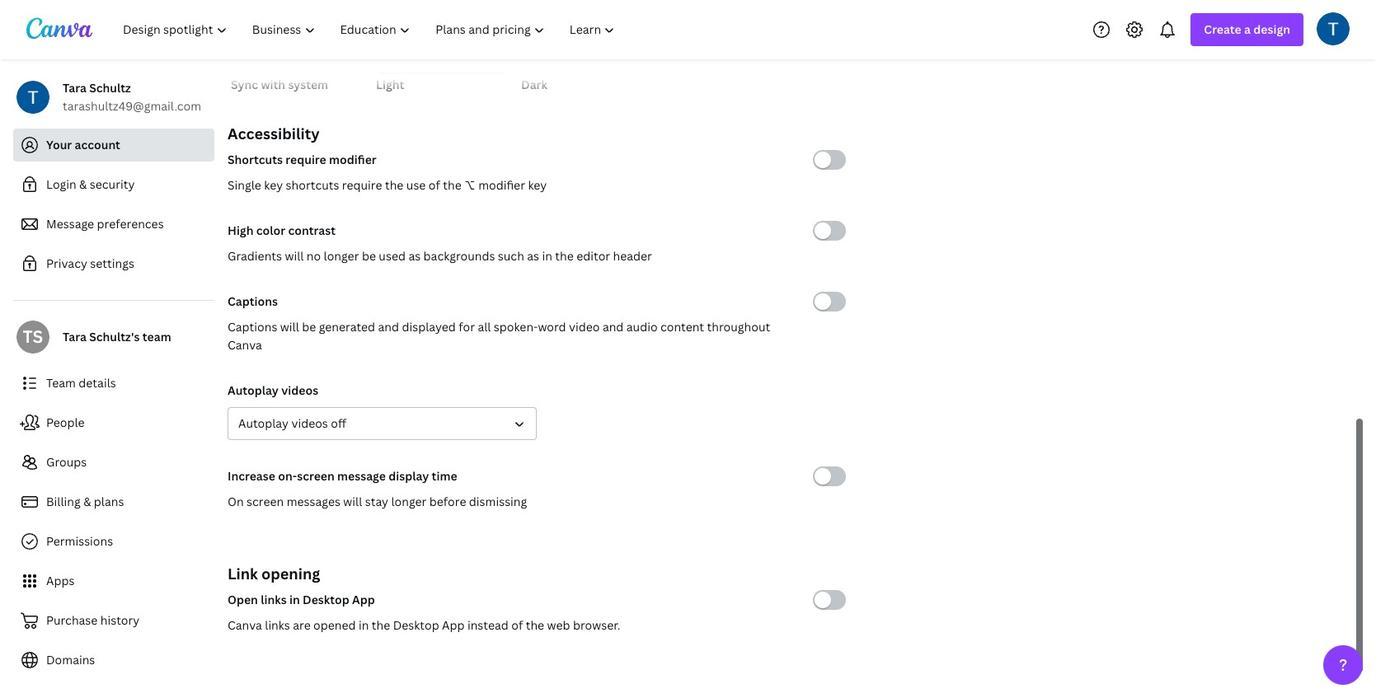 Task type: describe. For each thing, give the bounding box(es) containing it.
instead
[[468, 618, 509, 634]]

team details link
[[13, 367, 214, 400]]

will for be
[[280, 319, 299, 335]]

displayed
[[402, 319, 456, 335]]

tara schultz tarashultz49@gmail.com
[[63, 80, 201, 114]]

for
[[459, 319, 475, 335]]

header
[[613, 248, 652, 264]]

content
[[661, 319, 705, 335]]

team
[[46, 375, 76, 391]]

Light button
[[376, 0, 508, 94]]

1 horizontal spatial require
[[342, 177, 382, 193]]

team
[[143, 329, 171, 345]]

editor
[[577, 248, 611, 264]]

spoken-
[[494, 319, 538, 335]]

1 and from the left
[[378, 319, 399, 335]]

create a design button
[[1191, 13, 1304, 46]]

shortcuts require modifier
[[228, 152, 377, 167]]

color
[[256, 223, 286, 238]]

open links in desktop app
[[228, 592, 375, 608]]

tara for tara schultz's team
[[63, 329, 87, 345]]

0 vertical spatial app
[[352, 592, 375, 608]]

sync
[[231, 77, 258, 92]]

no
[[307, 248, 321, 264]]

0 horizontal spatial longer
[[324, 248, 359, 264]]

links for are
[[265, 618, 290, 634]]

autoplay videos
[[228, 383, 319, 398]]

shortcuts
[[228, 152, 283, 167]]

schultz
[[89, 80, 131, 96]]

display
[[389, 469, 429, 484]]

canva links are opened in the desktop app instead of the web browser.
[[228, 618, 621, 634]]

dark
[[521, 77, 548, 92]]

increase
[[228, 469, 275, 484]]

design
[[1254, 21, 1291, 37]]

security
[[90, 177, 135, 192]]

link
[[228, 564, 258, 584]]

generated
[[319, 319, 375, 335]]

the right opened
[[372, 618, 390, 634]]

message preferences link
[[13, 208, 214, 241]]

time
[[432, 469, 457, 484]]

groups link
[[13, 446, 214, 479]]

apps link
[[13, 565, 214, 598]]

purchase history
[[46, 613, 140, 629]]

domains link
[[13, 644, 214, 677]]

such
[[498, 248, 524, 264]]

opening
[[261, 564, 320, 584]]

purchase
[[46, 613, 98, 629]]

1 horizontal spatial desktop
[[393, 618, 439, 634]]

& for login
[[79, 177, 87, 192]]

light
[[376, 77, 405, 92]]

permissions link
[[13, 525, 214, 558]]

0 vertical spatial modifier
[[329, 152, 377, 167]]

high color contrast
[[228, 223, 336, 238]]

2 vertical spatial in
[[359, 618, 369, 634]]

word
[[538, 319, 566, 335]]

tara schultz's team element
[[16, 321, 49, 354]]

open
[[228, 592, 258, 608]]

tara for tara schultz tarashultz49@gmail.com
[[63, 80, 87, 96]]

increase on-screen message display time
[[228, 469, 457, 484]]

Dark button
[[521, 0, 653, 94]]

contrast
[[288, 223, 336, 238]]

links for in
[[261, 592, 287, 608]]

1 horizontal spatial modifier
[[479, 177, 525, 193]]

autoplay for autoplay videos off
[[238, 416, 289, 431]]

link opening
[[228, 564, 320, 584]]

0 vertical spatial in
[[542, 248, 553, 264]]

create
[[1205, 21, 1242, 37]]

the left use on the top of page
[[385, 177, 404, 193]]

login & security
[[46, 177, 135, 192]]

schultz's
[[89, 329, 140, 345]]

your account
[[46, 137, 120, 153]]

tara schultz's team
[[63, 329, 171, 345]]

a
[[1245, 21, 1251, 37]]

tara schultz's team image
[[16, 321, 49, 354]]

browser.
[[573, 618, 621, 634]]

message
[[46, 216, 94, 232]]

privacy settings link
[[13, 247, 214, 280]]

dismissing
[[469, 494, 527, 510]]

all
[[478, 319, 491, 335]]

1 horizontal spatial app
[[442, 618, 465, 634]]

system
[[288, 77, 328, 92]]

billing
[[46, 494, 81, 510]]

canva inside captions will be generated and displayed for all spoken-word video and audio content throughout canva
[[228, 337, 262, 353]]

privacy settings
[[46, 256, 134, 271]]

videos for autoplay videos off
[[292, 416, 328, 431]]

will for no
[[285, 248, 304, 264]]

captions for captions
[[228, 294, 278, 309]]

0 vertical spatial desktop
[[303, 592, 350, 608]]

1 vertical spatial of
[[512, 618, 523, 634]]

message preferences
[[46, 216, 164, 232]]

on
[[228, 494, 244, 510]]

login
[[46, 177, 76, 192]]

the left web
[[526, 618, 545, 634]]

use
[[407, 177, 426, 193]]

login & security link
[[13, 168, 214, 201]]

are
[[293, 618, 311, 634]]

your account link
[[13, 129, 214, 162]]



Task type: vqa. For each thing, say whether or not it's contained in the screenshot.


Task type: locate. For each thing, give the bounding box(es) containing it.
apps
[[46, 573, 75, 589]]

2 canva from the top
[[228, 618, 262, 634]]

videos for autoplay videos
[[281, 383, 319, 398]]

0 horizontal spatial be
[[302, 319, 316, 335]]

0 horizontal spatial as
[[409, 248, 421, 264]]

1 vertical spatial in
[[289, 592, 300, 608]]

people link
[[13, 407, 214, 440]]

0 vertical spatial links
[[261, 592, 287, 608]]

purchase history link
[[13, 605, 214, 638]]

1 horizontal spatial be
[[362, 248, 376, 264]]

require right shortcuts on the top
[[342, 177, 382, 193]]

1 vertical spatial videos
[[292, 416, 328, 431]]

will left generated
[[280, 319, 299, 335]]

will inside captions will be generated and displayed for all spoken-word video and audio content throughout canva
[[280, 319, 299, 335]]

1 vertical spatial modifier
[[479, 177, 525, 193]]

preferences
[[97, 216, 164, 232]]

0 vertical spatial require
[[286, 152, 326, 167]]

desktop up opened
[[303, 592, 350, 608]]

desktop
[[303, 592, 350, 608], [393, 618, 439, 634]]

in down opening
[[289, 592, 300, 608]]

accessibility
[[228, 124, 320, 144]]

be
[[362, 248, 376, 264], [302, 319, 316, 335]]

with
[[261, 77, 285, 92]]

key
[[264, 177, 283, 193], [528, 177, 547, 193]]

& left plans at the left of the page
[[83, 494, 91, 510]]

1 vertical spatial tara
[[63, 329, 87, 345]]

2 key from the left
[[528, 177, 547, 193]]

0 vertical spatial will
[[285, 248, 304, 264]]

autoplay for autoplay videos
[[228, 383, 279, 398]]

autoplay videos off
[[238, 416, 346, 431]]

1 horizontal spatial of
[[512, 618, 523, 634]]

create a design
[[1205, 21, 1291, 37]]

0 vertical spatial longer
[[324, 248, 359, 264]]

top level navigation element
[[112, 13, 630, 46]]

app up opened
[[352, 592, 375, 608]]

0 horizontal spatial modifier
[[329, 152, 377, 167]]

opened
[[314, 618, 356, 634]]

2 and from the left
[[603, 319, 624, 335]]

0 horizontal spatial key
[[264, 177, 283, 193]]

autoplay inside 'button'
[[238, 416, 289, 431]]

as right such
[[527, 248, 540, 264]]

0 vertical spatial of
[[429, 177, 440, 193]]

2 as from the left
[[527, 248, 540, 264]]

throughout
[[707, 319, 771, 335]]

on-
[[278, 469, 297, 484]]

1 horizontal spatial as
[[527, 248, 540, 264]]

in right opened
[[359, 618, 369, 634]]

in
[[542, 248, 553, 264], [289, 592, 300, 608], [359, 618, 369, 634]]

used
[[379, 248, 406, 264]]

and
[[378, 319, 399, 335], [603, 319, 624, 335]]

1 horizontal spatial longer
[[391, 494, 427, 510]]

app
[[352, 592, 375, 608], [442, 618, 465, 634]]

web
[[547, 618, 570, 634]]

canva down open
[[228, 618, 262, 634]]

1 tara from the top
[[63, 80, 87, 96]]

0 horizontal spatial desktop
[[303, 592, 350, 608]]

2 captions from the top
[[228, 319, 277, 335]]

1 vertical spatial desktop
[[393, 618, 439, 634]]

permissions
[[46, 534, 113, 549]]

autoplay up autoplay videos off
[[228, 383, 279, 398]]

tara inside tara schultz tarashultz49@gmail.com
[[63, 80, 87, 96]]

tara left "schultz"
[[63, 80, 87, 96]]

screen up messages
[[297, 469, 335, 484]]

canva
[[228, 337, 262, 353], [228, 618, 262, 634]]

1 vertical spatial require
[[342, 177, 382, 193]]

single
[[228, 177, 261, 193]]

will left 'stay' at the bottom left of page
[[343, 494, 362, 510]]

captions inside captions will be generated and displayed for all spoken-word video and audio content throughout canva
[[228, 319, 277, 335]]

0 horizontal spatial app
[[352, 592, 375, 608]]

sync with system
[[231, 77, 328, 92]]

will left no
[[285, 248, 304, 264]]

1 vertical spatial app
[[442, 618, 465, 634]]

audio
[[627, 319, 658, 335]]

longer right no
[[324, 248, 359, 264]]

tara
[[63, 80, 87, 96], [63, 329, 87, 345]]

of right use on the top of page
[[429, 177, 440, 193]]

0 horizontal spatial in
[[289, 592, 300, 608]]

of right instead
[[512, 618, 523, 634]]

1 vertical spatial &
[[83, 494, 91, 510]]

1 as from the left
[[409, 248, 421, 264]]

1 vertical spatial canva
[[228, 618, 262, 634]]

modifier up single key shortcuts require the use of the ⌥ modifier key
[[329, 152, 377, 167]]

settings
[[90, 256, 134, 271]]

messages
[[287, 494, 341, 510]]

history
[[100, 613, 140, 629]]

tara left schultz's
[[63, 329, 87, 345]]

longer down display
[[391, 494, 427, 510]]

0 vertical spatial videos
[[281, 383, 319, 398]]

billing & plans
[[46, 494, 124, 510]]

shortcuts
[[286, 177, 339, 193]]

in right such
[[542, 248, 553, 264]]

stay
[[365, 494, 389, 510]]

the
[[385, 177, 404, 193], [443, 177, 462, 193], [555, 248, 574, 264], [372, 618, 390, 634], [526, 618, 545, 634]]

0 vertical spatial screen
[[297, 469, 335, 484]]

0 horizontal spatial screen
[[247, 494, 284, 510]]

2 vertical spatial will
[[343, 494, 362, 510]]

videos inside 'button'
[[292, 416, 328, 431]]

of
[[429, 177, 440, 193], [512, 618, 523, 634]]

autoplay down autoplay videos
[[238, 416, 289, 431]]

and left "displayed"
[[378, 319, 399, 335]]

tarashultz49@gmail.com
[[63, 98, 201, 114]]

captions will be generated and displayed for all spoken-word video and audio content throughout canva
[[228, 319, 771, 353]]

1 horizontal spatial screen
[[297, 469, 335, 484]]

1 vertical spatial longer
[[391, 494, 427, 510]]

be left used
[[362, 248, 376, 264]]

1 vertical spatial screen
[[247, 494, 284, 510]]

desktop left instead
[[393, 618, 439, 634]]

modifier right ⌥
[[479, 177, 525, 193]]

& right login
[[79, 177, 87, 192]]

screen down increase
[[247, 494, 284, 510]]

tara schultz image
[[1317, 12, 1350, 45]]

1 horizontal spatial in
[[359, 618, 369, 634]]

Autoplay videos off button
[[228, 407, 537, 440]]

gradients will no longer be used as backgrounds such as in the editor header
[[228, 248, 652, 264]]

0 vertical spatial &
[[79, 177, 87, 192]]

will
[[285, 248, 304, 264], [280, 319, 299, 335], [343, 494, 362, 510]]

1 vertical spatial captions
[[228, 319, 277, 335]]

0 vertical spatial tara
[[63, 80, 87, 96]]

domains
[[46, 652, 95, 668]]

details
[[79, 375, 116, 391]]

videos left off
[[292, 416, 328, 431]]

captions up autoplay videos
[[228, 319, 277, 335]]

2 tara from the top
[[63, 329, 87, 345]]

before
[[430, 494, 466, 510]]

0 horizontal spatial and
[[378, 319, 399, 335]]

Sync with system button
[[231, 0, 363, 94]]

as right used
[[409, 248, 421, 264]]

1 canva from the top
[[228, 337, 262, 353]]

1 horizontal spatial and
[[603, 319, 624, 335]]

high
[[228, 223, 254, 238]]

video
[[569, 319, 600, 335]]

modifier
[[329, 152, 377, 167], [479, 177, 525, 193]]

links left are
[[265, 618, 290, 634]]

2 horizontal spatial in
[[542, 248, 553, 264]]

0 vertical spatial captions
[[228, 294, 278, 309]]

⌥
[[465, 177, 476, 193]]

captions
[[228, 294, 278, 309], [228, 319, 277, 335]]

team details
[[46, 375, 116, 391]]

require
[[286, 152, 326, 167], [342, 177, 382, 193]]

be inside captions will be generated and displayed for all spoken-word video and audio content throughout canva
[[302, 319, 316, 335]]

screen
[[297, 469, 335, 484], [247, 494, 284, 510]]

1 vertical spatial links
[[265, 618, 290, 634]]

your
[[46, 137, 72, 153]]

off
[[331, 416, 346, 431]]

0 vertical spatial autoplay
[[228, 383, 279, 398]]

single key shortcuts require the use of the ⌥ modifier key
[[228, 177, 547, 193]]

1 vertical spatial autoplay
[[238, 416, 289, 431]]

be left generated
[[302, 319, 316, 335]]

links down the link opening
[[261, 592, 287, 608]]

captions down 'gradients' at left top
[[228, 294, 278, 309]]

1 key from the left
[[264, 177, 283, 193]]

app left instead
[[442, 618, 465, 634]]

0 vertical spatial canva
[[228, 337, 262, 353]]

backgrounds
[[424, 248, 495, 264]]

people
[[46, 415, 85, 431]]

canva up autoplay videos
[[228, 337, 262, 353]]

account
[[75, 137, 120, 153]]

1 vertical spatial be
[[302, 319, 316, 335]]

on screen messages will stay longer before dismissing
[[228, 494, 527, 510]]

0 horizontal spatial require
[[286, 152, 326, 167]]

1 captions from the top
[[228, 294, 278, 309]]

0 horizontal spatial of
[[429, 177, 440, 193]]

the left editor
[[555, 248, 574, 264]]

key right ⌥
[[528, 177, 547, 193]]

0 vertical spatial be
[[362, 248, 376, 264]]

and right video
[[603, 319, 624, 335]]

captions for captions will be generated and displayed for all spoken-word video and audio content throughout canva
[[228, 319, 277, 335]]

& for billing
[[83, 494, 91, 510]]

1 horizontal spatial key
[[528, 177, 547, 193]]

videos up autoplay videos off
[[281, 383, 319, 398]]

1 vertical spatial will
[[280, 319, 299, 335]]

billing & plans link
[[13, 486, 214, 519]]

require up shortcuts on the top
[[286, 152, 326, 167]]

key right single
[[264, 177, 283, 193]]

the left ⌥
[[443, 177, 462, 193]]

privacy
[[46, 256, 87, 271]]

plans
[[94, 494, 124, 510]]



